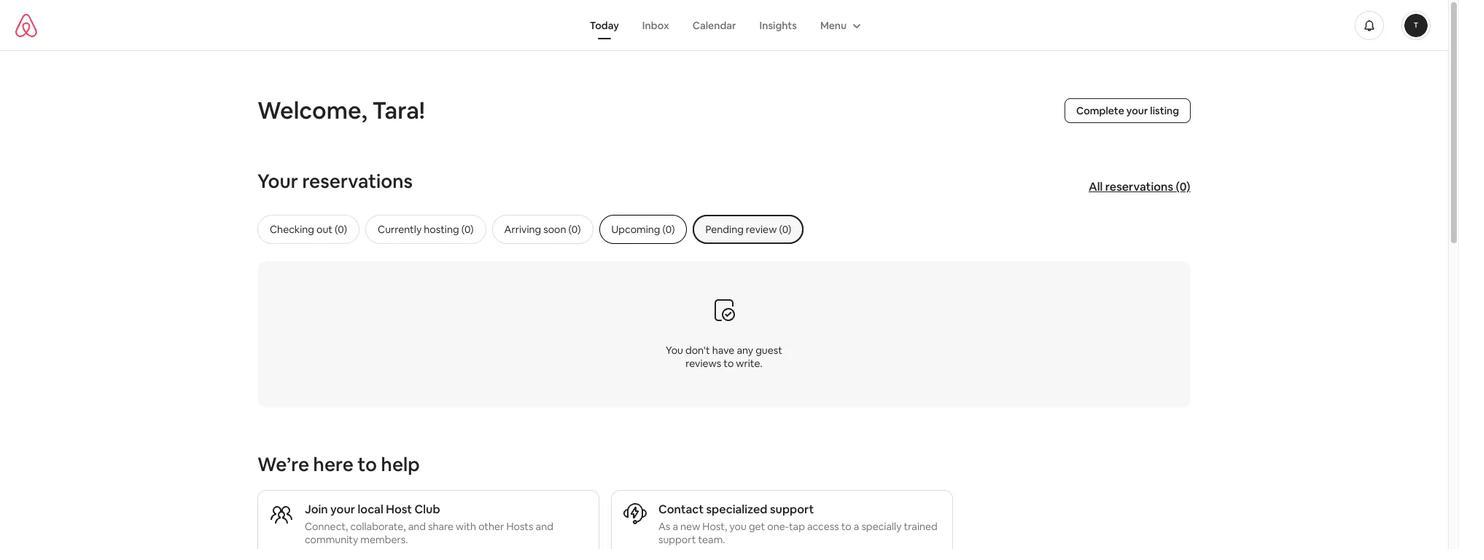 Task type: locate. For each thing, give the bounding box(es) containing it.
share
[[428, 521, 454, 534]]

you
[[666, 344, 683, 357]]

(0) inside reservation filters group
[[663, 223, 675, 236]]

1 horizontal spatial your
[[1127, 104, 1148, 117]]

your
[[1127, 104, 1148, 117], [330, 503, 355, 518]]

1 horizontal spatial a
[[854, 521, 859, 534]]

0 vertical spatial (0)
[[1176, 179, 1191, 194]]

pending review (0)
[[706, 223, 792, 236]]

specially
[[862, 521, 902, 534]]

to left the help
[[358, 453, 377, 478]]

tara!
[[372, 96, 425, 125]]

community members.
[[305, 534, 408, 547]]

1 vertical spatial your
[[330, 503, 355, 518]]

your inside complete your listing link
[[1127, 104, 1148, 117]]

and
[[408, 521, 426, 534], [536, 521, 553, 534]]

reservations up out (0)
[[302, 169, 413, 194]]

out (0)
[[317, 223, 347, 236]]

join
[[305, 503, 328, 518]]

guest
[[756, 344, 783, 357]]

currently
[[378, 223, 422, 236]]

to write.
[[724, 357, 763, 370]]

today
[[590, 19, 619, 32]]

insights
[[760, 19, 797, 32]]

club
[[415, 503, 440, 518]]

your up connect, on the left of the page
[[330, 503, 355, 518]]

to right access
[[842, 521, 852, 534]]

1 vertical spatial to
[[842, 521, 852, 534]]

inbox
[[642, 19, 669, 32]]

0 horizontal spatial (0)
[[663, 223, 675, 236]]

complete your listing
[[1076, 104, 1179, 117]]

1 horizontal spatial reservations
[[1106, 179, 1174, 194]]

arriving
[[504, 223, 541, 236]]

and down club
[[408, 521, 426, 534]]

(0)
[[1176, 179, 1191, 194], [663, 223, 675, 236]]

you
[[730, 521, 747, 534]]

support
[[770, 503, 814, 518]]

0 horizontal spatial your
[[330, 503, 355, 518]]

reservations for your
[[302, 169, 413, 194]]

a right as
[[673, 521, 678, 534]]

support team.
[[659, 534, 725, 547]]

your left the listing
[[1127, 104, 1148, 117]]

0 horizontal spatial a
[[673, 521, 678, 534]]

you don't have any guest reviews to write.
[[666, 344, 783, 370]]

inbox link
[[631, 11, 681, 39]]

your reservations
[[257, 169, 413, 194]]

2 a from the left
[[854, 521, 859, 534]]

reservations
[[302, 169, 413, 194], [1106, 179, 1174, 194]]

reservations right all
[[1106, 179, 1174, 194]]

any
[[737, 344, 754, 357]]

menu button
[[809, 11, 870, 39]]

1 horizontal spatial to
[[842, 521, 852, 534]]

to inside contact specialized support as a new host, you get one-tap access to a specially trained support team.
[[842, 521, 852, 534]]

0 horizontal spatial reservations
[[302, 169, 413, 194]]

0 vertical spatial your
[[1127, 104, 1148, 117]]

1 vertical spatial (0)
[[663, 223, 675, 236]]

0 horizontal spatial to
[[358, 453, 377, 478]]

1 horizontal spatial and
[[536, 521, 553, 534]]

join your local host club connect, collaborate, and share with other hosts and community members.
[[305, 503, 553, 547]]

calendar
[[693, 19, 736, 32]]

all reservations (0) link
[[1082, 172, 1198, 202]]

hosting (0)
[[424, 223, 474, 236]]

your inside join your local host club connect, collaborate, and share with other hosts and community members.
[[330, 503, 355, 518]]

soon (0)
[[544, 223, 581, 236]]

reservation filters group
[[257, 215, 1220, 244]]

1 horizontal spatial (0)
[[1176, 179, 1191, 194]]

review (0)
[[746, 223, 792, 236]]

0 horizontal spatial and
[[408, 521, 426, 534]]

your for local
[[330, 503, 355, 518]]

pending
[[706, 223, 744, 236]]

a
[[673, 521, 678, 534], [854, 521, 859, 534]]

checking out (0)
[[270, 223, 347, 236]]

and right hosts
[[536, 521, 553, 534]]

reviews
[[686, 357, 722, 370]]

a left the specially
[[854, 521, 859, 534]]

to
[[358, 453, 377, 478], [842, 521, 852, 534]]

other
[[479, 521, 504, 534]]



Task type: describe. For each thing, give the bounding box(es) containing it.
arriving soon (0)
[[504, 223, 581, 236]]

specialized
[[706, 503, 768, 518]]

reservations for all
[[1106, 179, 1174, 194]]

here
[[313, 453, 354, 478]]

all
[[1089, 179, 1103, 194]]

welcome,
[[257, 96, 367, 125]]

checking
[[270, 223, 314, 236]]

your for listing
[[1127, 104, 1148, 117]]

collaborate,
[[350, 521, 406, 534]]

all reservations (0)
[[1089, 179, 1191, 194]]

contact specialized support as a new host, you get one-tap access to a specially trained support team.
[[659, 503, 938, 547]]

main navigation menu image
[[1405, 13, 1428, 37]]

connect,
[[305, 521, 348, 534]]

1 and from the left
[[408, 521, 426, 534]]

host
[[386, 503, 412, 518]]

1 a from the left
[[673, 521, 678, 534]]

access
[[807, 521, 839, 534]]

help
[[381, 453, 420, 478]]

your
[[257, 169, 298, 194]]

new
[[681, 521, 700, 534]]

contact
[[659, 503, 704, 518]]

have
[[712, 344, 735, 357]]

today link
[[578, 11, 631, 39]]

currently hosting (0)
[[378, 223, 474, 236]]

local
[[358, 503, 384, 518]]

complete your listing link
[[1065, 98, 1191, 123]]

we're
[[257, 453, 309, 478]]

trained
[[904, 521, 938, 534]]

hosts
[[506, 521, 534, 534]]

one-
[[768, 521, 789, 534]]

2 and from the left
[[536, 521, 553, 534]]

get
[[749, 521, 765, 534]]

host,
[[703, 521, 727, 534]]

upcoming (0)
[[612, 223, 675, 236]]

upcoming
[[612, 223, 660, 236]]

we're here to help
[[257, 453, 420, 478]]

listing
[[1150, 104, 1179, 117]]

0 vertical spatial to
[[358, 453, 377, 478]]

complete
[[1076, 104, 1125, 117]]

calendar link
[[681, 11, 748, 39]]

tap
[[789, 521, 805, 534]]

with
[[456, 521, 476, 534]]

insights link
[[748, 11, 809, 39]]

menu
[[820, 19, 847, 32]]

don't
[[686, 344, 710, 357]]

welcome, tara!
[[257, 96, 425, 125]]

as
[[659, 521, 671, 534]]



Task type: vqa. For each thing, say whether or not it's contained in the screenshot.
the right 5.0 out of 5 average rating icon
no



